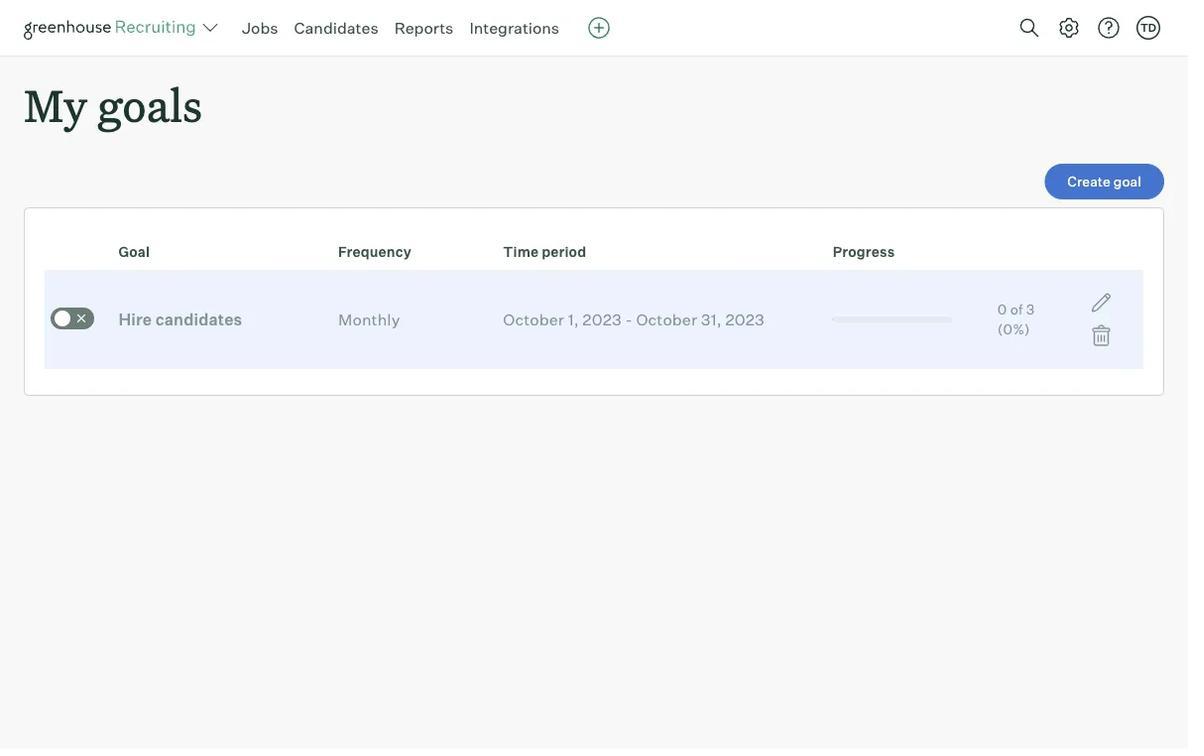 Task type: describe. For each thing, give the bounding box(es) containing it.
2 2023 from the left
[[726, 310, 765, 330]]

3
[[1027, 301, 1035, 318]]

hire candidates
[[119, 310, 242, 330]]

-
[[626, 310, 633, 330]]

1 october from the left
[[503, 310, 565, 330]]

of
[[1011, 301, 1024, 318]]

create
[[1068, 173, 1111, 190]]

integrations link
[[470, 18, 560, 38]]

31,
[[701, 310, 722, 330]]

reports link
[[395, 18, 454, 38]]

goal
[[119, 243, 150, 261]]

(0%)
[[998, 321, 1031, 338]]

goal
[[1114, 173, 1142, 190]]

search image
[[1018, 16, 1042, 40]]

edit goal icon image
[[1090, 291, 1114, 315]]

td button
[[1137, 16, 1161, 40]]

td button
[[1133, 12, 1165, 44]]

jobs link
[[242, 18, 278, 38]]

my
[[24, 75, 87, 134]]

time
[[503, 243, 539, 261]]



Task type: vqa. For each thing, say whether or not it's contained in the screenshot.
the bottom Select
no



Task type: locate. For each thing, give the bounding box(es) containing it.
integrations
[[470, 18, 560, 38]]

october right -
[[636, 310, 698, 330]]

create goal button
[[1045, 164, 1165, 200]]

1 horizontal spatial 2023
[[726, 310, 765, 330]]

monthly
[[338, 310, 400, 330]]

greenhouse recruiting image
[[24, 16, 202, 40]]

progress bar
[[833, 317, 952, 323]]

2023 left -
[[583, 310, 622, 330]]

progress
[[833, 243, 895, 261]]

time period
[[503, 243, 587, 261]]

candidates
[[294, 18, 379, 38]]

1 horizontal spatial october
[[636, 310, 698, 330]]

jobs
[[242, 18, 278, 38]]

2023
[[583, 310, 622, 330], [726, 310, 765, 330]]

configure image
[[1058, 16, 1082, 40]]

None checkbox
[[51, 308, 94, 330]]

0 of 3 (0%)
[[998, 301, 1035, 338]]

period
[[542, 243, 587, 261]]

0 horizontal spatial 2023
[[583, 310, 622, 330]]

frequency
[[338, 243, 412, 261]]

remove goal icon image
[[1090, 324, 1114, 348]]

goals
[[97, 75, 203, 134]]

october
[[503, 310, 565, 330], [636, 310, 698, 330]]

candidates link
[[294, 18, 379, 38]]

0
[[998, 301, 1008, 318]]

october left 1,
[[503, 310, 565, 330]]

my goals
[[24, 75, 203, 134]]

october 1, 2023 - october 31, 2023
[[503, 310, 765, 330]]

0 horizontal spatial october
[[503, 310, 565, 330]]

reports
[[395, 18, 454, 38]]

candidates
[[155, 310, 242, 330]]

1,
[[568, 310, 579, 330]]

create goal
[[1068, 173, 1142, 190]]

td
[[1141, 21, 1157, 34]]

1 2023 from the left
[[583, 310, 622, 330]]

2023 right the 31,
[[726, 310, 765, 330]]

2 october from the left
[[636, 310, 698, 330]]

hire
[[119, 310, 152, 330]]



